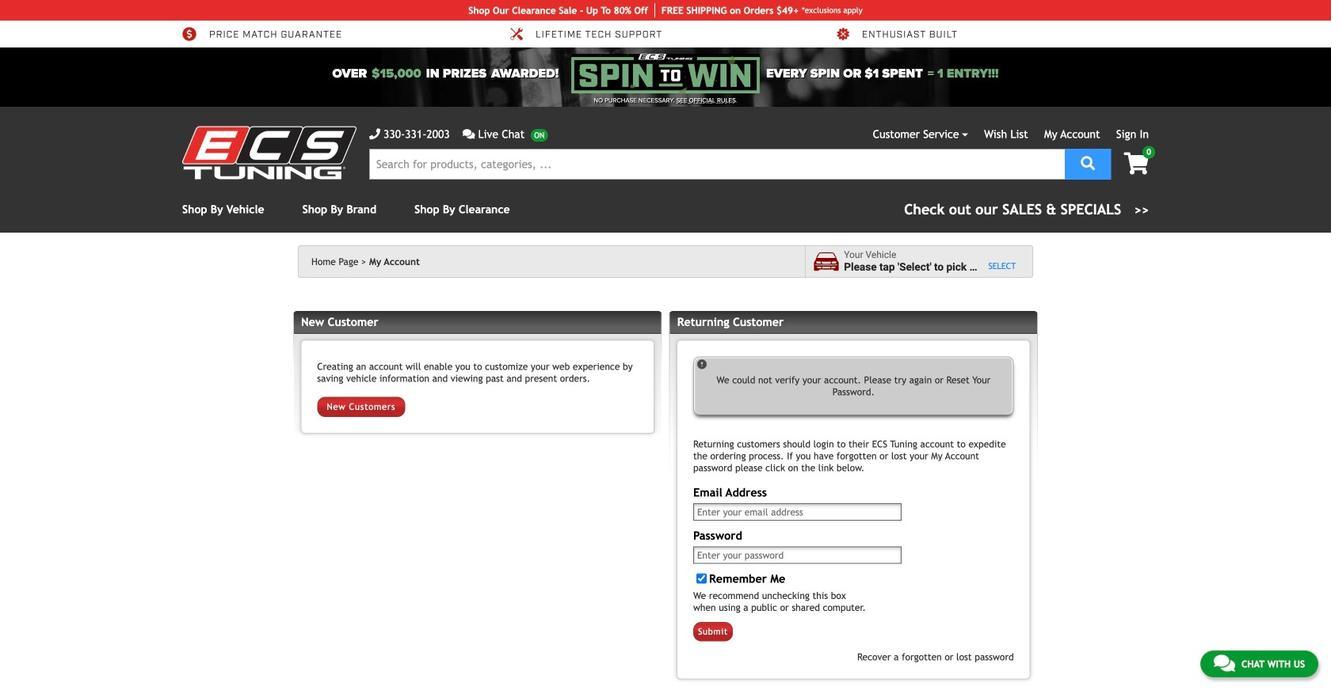 Task type: locate. For each thing, give the bounding box(es) containing it.
phone image
[[369, 129, 380, 140]]

None submit
[[693, 623, 733, 642]]

comments image
[[463, 129, 475, 140]]

Enter your email address email field
[[693, 504, 902, 521]]

None checkbox
[[697, 574, 707, 584]]

Search text field
[[369, 149, 1065, 180]]

ecs tuning image
[[182, 126, 357, 179]]



Task type: describe. For each thing, give the bounding box(es) containing it.
shopping cart image
[[1124, 153, 1149, 175]]

Enter your password password field
[[693, 547, 902, 564]]

ecs tuning 'spin to win' contest logo image
[[571, 54, 760, 93]]

exclamation image
[[697, 359, 708, 370]]

search image
[[1081, 157, 1095, 171]]



Task type: vqa. For each thing, say whether or not it's contained in the screenshot.
the leftmost Performance
no



